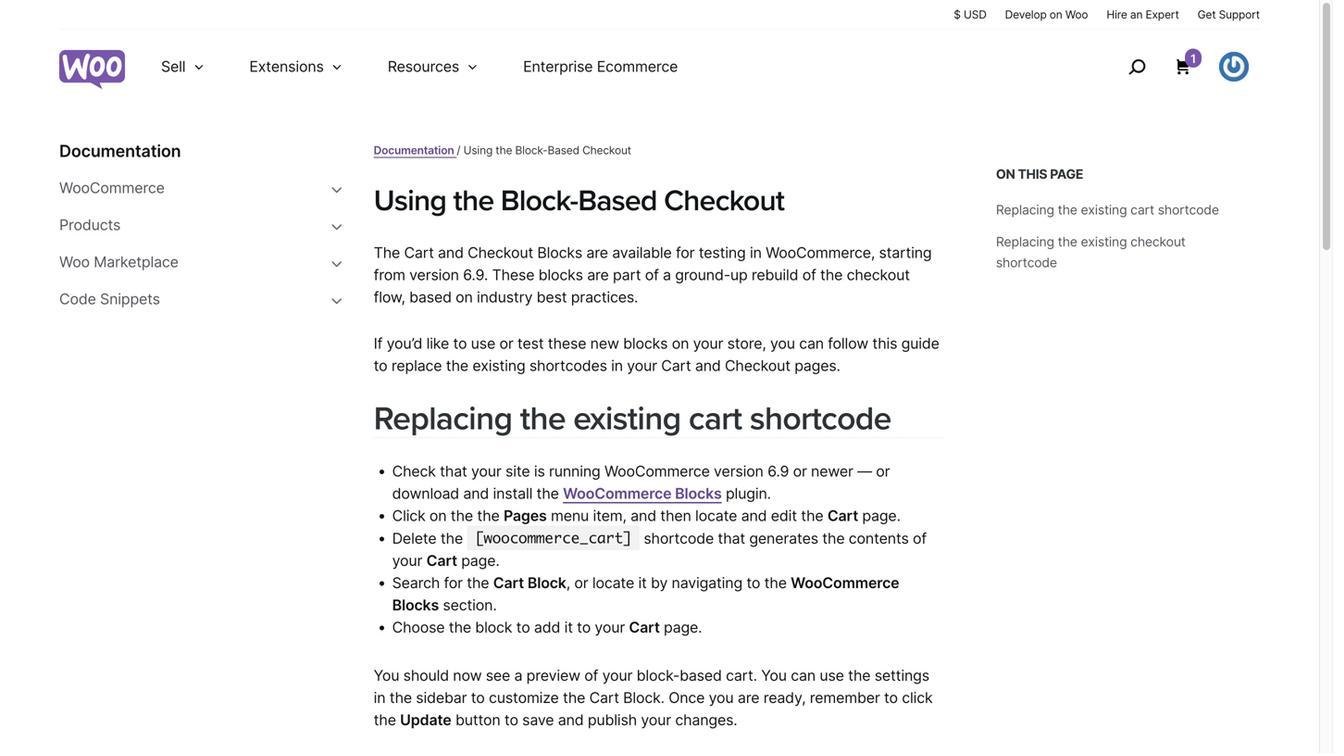 Task type: describe. For each thing, give the bounding box(es) containing it.
documentation for documentation / using the block-based checkout
[[374, 144, 454, 157]]

for inside the cart and checkout blocks are available for testing in woocommerce, starting from version 6.9. these blocks are part of a ground-up rebuild of the checkout flow, based on industry best practices.
[[676, 244, 695, 262]]

1 vertical spatial locate
[[593, 574, 635, 592]]

newer
[[811, 462, 854, 480]]

1 horizontal spatial this
[[1018, 166, 1048, 182]]

expert
[[1146, 8, 1180, 21]]

existing for the rightmost replacing the existing cart shortcode link
[[1081, 202, 1128, 218]]

on
[[996, 166, 1016, 182]]

products link
[[59, 215, 329, 235]]

the
[[374, 244, 400, 262]]

blocks inside if you'd like to use or test these new blocks on your store, you can follow this guide to replace the existing shortcodes in your cart and checkout pages.
[[623, 334, 668, 352]]

,
[[567, 574, 571, 592]]

of inside the shortcode that generates the contents of your
[[913, 529, 927, 547]]

replacing the existing cart shortcode for the rightmost replacing the existing cart shortcode link
[[996, 202, 1220, 218]]

on inside the cart and checkout blocks are available for testing in woocommerce, starting from version 6.9. these blocks are part of a ground-up rebuild of the checkout flow, based on industry best practices.
[[456, 288, 473, 306]]

0 horizontal spatial woo
[[59, 253, 90, 271]]

changes.
[[676, 711, 738, 729]]

guide
[[902, 334, 940, 352]]

ecommerce
[[597, 57, 678, 75]]

that for shortcode
[[718, 529, 746, 547]]

documentation for documentation
[[59, 141, 181, 161]]

6.9
[[768, 462, 789, 480]]

edit
[[771, 506, 797, 525]]

then
[[661, 506, 692, 525]]

search image
[[1123, 52, 1152, 82]]

2 you from the left
[[762, 666, 787, 684]]

existing for replacing the existing checkout shortcode link on the top of page
[[1081, 234, 1128, 250]]

from
[[374, 266, 406, 284]]

page
[[1051, 166, 1084, 182]]

1 vertical spatial are
[[587, 266, 609, 284]]

0 vertical spatial are
[[587, 244, 608, 262]]

choose
[[392, 618, 445, 636]]

$
[[954, 8, 961, 21]]

—
[[858, 462, 872, 480]]

existing inside if you'd like to use or test these new blocks on your store, you can follow this guide to replace the existing shortcodes in your cart and checkout pages.
[[473, 356, 526, 375]]

check
[[392, 462, 436, 480]]

1 vertical spatial for
[[444, 574, 463, 592]]

running
[[549, 462, 601, 480]]

or right —
[[876, 462, 891, 480]]

and right "save"
[[558, 711, 584, 729]]

checkout inside the cart and checkout blocks are available for testing in woocommerce, starting from version 6.9. these blocks are part of a ground-up rebuild of the checkout flow, based on industry best practices.
[[468, 244, 534, 262]]

sell button
[[139, 30, 227, 104]]

once
[[669, 689, 705, 707]]

pages
[[504, 506, 547, 525]]

can inside if you'd like to use or test these new blocks on your store, you can follow this guide to replace the existing shortcodes in your cart and checkout pages.
[[800, 334, 824, 352]]

based inside you should now see a preview of your block-based cart. you can use the settings in the sidebar to customize the cart block. once you are ready, remember to click the
[[680, 666, 722, 684]]

block.
[[624, 689, 665, 707]]

and down woocommerce blocks link
[[631, 506, 657, 525]]

your right shortcodes
[[627, 356, 658, 375]]

now
[[453, 666, 482, 684]]

hire
[[1107, 8, 1128, 21]]

like
[[427, 334, 449, 352]]

generates
[[750, 529, 819, 547]]

settings
[[875, 666, 930, 684]]

code snippets
[[59, 290, 160, 308]]

woocommerce for woocommerce
[[59, 179, 165, 197]]

1 vertical spatial using
[[374, 183, 447, 219]]

this inside if you'd like to use or test these new blocks on your store, you can follow this guide to replace the existing shortcodes in your cart and checkout pages.
[[873, 334, 898, 352]]

in inside you should now see a preview of your block-based cart. you can use the settings in the sidebar to customize the cart block. once you are ready, remember to click the
[[374, 689, 386, 707]]

cart inside the cart and checkout blocks are available for testing in woocommerce, starting from version 6.9. these blocks are part of a ground-up rebuild of the checkout flow, based on industry best practices.
[[404, 244, 434, 262]]

1 horizontal spatial it
[[639, 574, 647, 592]]

use inside if you'd like to use or test these new blocks on your store, you can follow this guide to replace the existing shortcodes in your cart and checkout pages.
[[471, 334, 496, 352]]

menu
[[551, 506, 589, 525]]

on inside if you'd like to use or test these new blocks on your store, you can follow this guide to replace the existing shortcodes in your cart and checkout pages.
[[672, 334, 689, 352]]

your inside the shortcode that generates the contents of your
[[392, 551, 423, 569]]

ready,
[[764, 689, 806, 707]]

cart.
[[726, 666, 758, 684]]

pages.
[[795, 356, 841, 375]]

block-
[[637, 666, 680, 684]]

shortcode for the rightmost replacing the existing cart shortcode link
[[1158, 202, 1220, 218]]

the inside check that your site is running woocommerce version 6.9 or newer — or download and install the
[[537, 484, 559, 502]]

delete the [woocommerce_cart]
[[392, 529, 632, 547]]

woocommerce blocks
[[392, 574, 900, 614]]

best
[[537, 288, 567, 306]]

section.
[[439, 596, 497, 614]]

test
[[518, 334, 544, 352]]

remember
[[810, 689, 881, 707]]

install
[[493, 484, 533, 502]]

checkout inside the cart and checkout blocks are available for testing in woocommerce, starting from version 6.9. these blocks are part of a ground-up rebuild of the checkout flow, based on industry best practices.
[[847, 266, 910, 284]]

click
[[902, 689, 933, 707]]

shortcode inside the shortcode that generates the contents of your
[[644, 529, 714, 547]]

1
[[1191, 51, 1197, 66]]

part
[[613, 266, 641, 284]]

code snippets link
[[59, 289, 329, 309]]

you'd
[[387, 334, 423, 352]]

service navigation menu element
[[1089, 37, 1261, 97]]

a inside you should now see a preview of your block-based cart. you can use the settings in the sidebar to customize the cart block. once you are ready, remember to click the
[[515, 666, 523, 684]]

products
[[59, 216, 121, 234]]

click on the the pages menu item, and then locate and edit the cart page.
[[392, 506, 901, 525]]

if you'd like to use or test these new blocks on your store, you can follow this guide to replace the existing shortcodes in your cart and checkout pages.
[[374, 334, 940, 375]]

replacing the existing checkout shortcode
[[996, 234, 1186, 270]]

woocommerce,
[[766, 244, 875, 262]]

your inside check that your site is running woocommerce version 6.9 or newer — or download and install the
[[471, 462, 502, 480]]

0 horizontal spatial page.
[[461, 551, 500, 569]]

to up button at bottom left
[[471, 689, 485, 707]]

extensions button
[[227, 30, 366, 104]]

woocommerce blocks link
[[563, 484, 722, 502]]

enterprise ecommerce
[[523, 57, 678, 75]]

blocks for woocommerce blocks plugin.
[[675, 484, 722, 502]]

code
[[59, 290, 96, 308]]

existing for bottommost replacing the existing cart shortcode link
[[574, 399, 681, 438]]

the cart and checkout blocks are available for testing in woocommerce, starting from version 6.9. these blocks are part of a ground-up rebuild of the checkout flow, based on industry best practices.
[[374, 244, 932, 306]]

that for check
[[440, 462, 467, 480]]

you inside if you'd like to use or test these new blocks on your store, you can follow this guide to replace the existing shortcodes in your cart and checkout pages.
[[771, 334, 796, 352]]

contents
[[849, 529, 909, 547]]

plugin.
[[726, 484, 771, 502]]

rebuild
[[752, 266, 799, 284]]

woocommerce blocks plugin.
[[563, 484, 771, 502]]

1 you from the left
[[374, 666, 400, 684]]

to down the settings
[[885, 689, 898, 707]]

and inside if you'd like to use or test these new blocks on your store, you can follow this guide to replace the existing shortcodes in your cart and checkout pages.
[[695, 356, 721, 375]]

or right ,
[[575, 574, 589, 592]]

choose the block to add it to your cart page.
[[392, 618, 702, 636]]

get support link
[[1198, 6, 1261, 22]]

update
[[400, 711, 452, 729]]

testing
[[699, 244, 746, 262]]

on inside 'develop on woo' link
[[1050, 8, 1063, 21]]

blocks for woocommerce blocks
[[392, 596, 439, 614]]

or inside if you'd like to use or test these new blocks on your store, you can follow this guide to replace the existing shortcodes in your cart and checkout pages.
[[500, 334, 514, 352]]

the inside 'delete the [woocommerce_cart]'
[[441, 529, 463, 547]]

1 vertical spatial block-
[[501, 183, 578, 219]]

on down download on the bottom left of page
[[430, 506, 447, 525]]

publish
[[588, 711, 637, 729]]

item,
[[593, 506, 627, 525]]

you inside you should now see a preview of your block-based cart. you can use the settings in the sidebar to customize the cart block. once you are ready, remember to click the
[[709, 689, 734, 707]]

replacing for bottommost replacing the existing cart shortcode link
[[374, 399, 513, 438]]

1 vertical spatial it
[[565, 618, 573, 636]]

6.9.
[[463, 266, 488, 284]]

support
[[1219, 8, 1261, 21]]

replace
[[392, 356, 442, 375]]

based inside breadcrumb element
[[548, 144, 580, 157]]

usd
[[964, 8, 987, 21]]

download
[[392, 484, 459, 502]]

replacing the existing checkout shortcode link
[[996, 234, 1186, 270]]

and inside the cart and checkout blocks are available for testing in woocommerce, starting from version 6.9. these blocks are part of a ground-up rebuild of the checkout flow, based on industry best practices.
[[438, 244, 464, 262]]



Task type: vqa. For each thing, say whether or not it's contained in the screenshot.
All themes
no



Task type: locate. For each thing, give the bounding box(es) containing it.
0 horizontal spatial in
[[374, 689, 386, 707]]

an
[[1131, 8, 1143, 21]]

are left "available"
[[587, 244, 608, 262]]

0 horizontal spatial you
[[709, 689, 734, 707]]

0 horizontal spatial use
[[471, 334, 496, 352]]

0 vertical spatial block-
[[515, 144, 548, 157]]

blocks down search
[[392, 596, 439, 614]]

0 horizontal spatial that
[[440, 462, 467, 480]]

that up download on the bottom left of page
[[440, 462, 467, 480]]

use up remember
[[820, 666, 845, 684]]

0 vertical spatial based
[[410, 288, 452, 306]]

based up using the block-based checkout
[[548, 144, 580, 157]]

add
[[534, 618, 561, 636]]

1 horizontal spatial blocks
[[538, 244, 583, 262]]

1 horizontal spatial page.
[[664, 618, 702, 636]]

block- down documentation / using the block-based checkout
[[501, 183, 578, 219]]

version inside the cart and checkout blocks are available for testing in woocommerce, starting from version 6.9. these blocks are part of a ground-up rebuild of the checkout flow, based on industry best practices.
[[410, 266, 459, 284]]

0 vertical spatial page.
[[863, 506, 901, 525]]

snippets
[[100, 290, 160, 308]]

2 horizontal spatial blocks
[[675, 484, 722, 502]]

industry
[[477, 288, 533, 306]]

1 horizontal spatial checkout
[[1131, 234, 1186, 250]]

by
[[651, 574, 668, 592]]

practices.
[[571, 288, 638, 306]]

shortcode
[[1158, 202, 1220, 218], [996, 255, 1058, 270], [750, 399, 892, 438], [644, 529, 714, 547]]

on left store,
[[672, 334, 689, 352]]

blocks up the then
[[675, 484, 722, 502]]

can up pages.
[[800, 334, 824, 352]]

use right 'like' on the top left of the page
[[471, 334, 496, 352]]

of inside you should now see a preview of your block-based cart. you can use the settings in the sidebar to customize the cart block. once you are ready, remember to click the
[[585, 666, 599, 684]]

checkout
[[1131, 234, 1186, 250], [847, 266, 910, 284]]

in
[[750, 244, 762, 262], [611, 356, 623, 375], [374, 689, 386, 707]]

shortcode for bottommost replacing the existing cart shortcode link
[[750, 399, 892, 438]]

2 horizontal spatial in
[[750, 244, 762, 262]]

using
[[464, 144, 493, 157], [374, 183, 447, 219]]

woo left hire
[[1066, 8, 1089, 21]]

0 vertical spatial replacing the existing cart shortcode
[[996, 202, 1220, 218]]

navigating
[[672, 574, 743, 592]]

based
[[410, 288, 452, 306], [680, 666, 722, 684]]

if
[[374, 334, 383, 352]]

checkout down store,
[[725, 356, 791, 375]]

cart for the rightmost replacing the existing cart shortcode link
[[1131, 202, 1155, 218]]

woocommerce inside check that your site is running woocommerce version 6.9 or newer — or download and install the
[[605, 462, 710, 480]]

checkout up the these
[[468, 244, 534, 262]]

1 vertical spatial replacing
[[996, 234, 1055, 250]]

save
[[523, 711, 554, 729]]

in up rebuild at the right of the page
[[750, 244, 762, 262]]

checkout inside replacing the existing checkout shortcode
[[1131, 234, 1186, 250]]

1 horizontal spatial you
[[771, 334, 796, 352]]

update button to save and publish your changes.
[[400, 711, 738, 729]]

0 vertical spatial using
[[464, 144, 493, 157]]

0 horizontal spatial blocks
[[392, 596, 439, 614]]

are
[[587, 244, 608, 262], [587, 266, 609, 284], [738, 689, 760, 707]]

the inside replacing the existing checkout shortcode
[[1058, 234, 1078, 250]]

1 vertical spatial based
[[680, 666, 722, 684]]

1 horizontal spatial in
[[611, 356, 623, 375]]

use
[[471, 334, 496, 352], [820, 666, 845, 684]]

version left "6.9."
[[410, 266, 459, 284]]

locate down plugin. at right
[[696, 506, 738, 525]]

you up changes.
[[709, 689, 734, 707]]

checkout up using the block-based checkout
[[583, 144, 632, 157]]

get
[[1198, 8, 1216, 21]]

of right the preview
[[585, 666, 599, 684]]

using the block-based checkout
[[374, 183, 785, 219]]

0 vertical spatial blocks
[[538, 244, 583, 262]]

it left by
[[639, 574, 647, 592]]

documentation left /
[[374, 144, 454, 157]]

and down plugin. at right
[[742, 506, 767, 525]]

0 vertical spatial this
[[1018, 166, 1048, 182]]

1 vertical spatial a
[[515, 666, 523, 684]]

0 vertical spatial checkout
[[1131, 234, 1186, 250]]

0 horizontal spatial it
[[565, 618, 573, 636]]

1 horizontal spatial woo
[[1066, 8, 1089, 21]]

documentation / using the block-based checkout
[[374, 144, 632, 157]]

on this page
[[996, 166, 1084, 182]]

page. down woocommerce blocks
[[664, 618, 702, 636]]

cart inside if you'd like to use or test these new blocks on your store, you can follow this guide to replace the existing shortcodes in your cart and checkout pages.
[[662, 356, 691, 375]]

replacing the existing cart shortcode up check that your site is running woocommerce version 6.9 or newer — or download and install the
[[374, 399, 892, 438]]

block-
[[515, 144, 548, 157], [501, 183, 578, 219]]

woocommerce inside woocommerce blocks
[[791, 574, 900, 592]]

of down woocommerce,
[[803, 266, 817, 284]]

breadcrumb element
[[374, 141, 944, 160]]

cart inside you should now see a preview of your block-based cart. you can use the settings in the sidebar to customize the cart block. once you are ready, remember to click the
[[590, 689, 619, 707]]

should
[[404, 666, 449, 684]]

1 vertical spatial this
[[873, 334, 898, 352]]

0 horizontal spatial for
[[444, 574, 463, 592]]

that
[[440, 462, 467, 480], [718, 529, 746, 547]]

delete
[[392, 529, 437, 547]]

1 vertical spatial cart
[[689, 399, 742, 438]]

your down block.
[[641, 711, 672, 729]]

marketplace
[[94, 253, 179, 271]]

0 horizontal spatial based
[[410, 288, 452, 306]]

to right 'like' on the top left of the page
[[453, 334, 467, 352]]

0 horizontal spatial locate
[[593, 574, 635, 592]]

0 vertical spatial version
[[410, 266, 459, 284]]

to down customize
[[505, 711, 519, 729]]

of down "available"
[[645, 266, 659, 284]]

your down the delete
[[392, 551, 423, 569]]

store,
[[728, 334, 767, 352]]

based right flow,
[[410, 288, 452, 306]]

customize
[[489, 689, 559, 707]]

blocks
[[539, 266, 583, 284], [623, 334, 668, 352]]

you right store,
[[771, 334, 796, 352]]

0 vertical spatial cart
[[1131, 202, 1155, 218]]

it
[[639, 574, 647, 592], [565, 618, 573, 636]]

version inside check that your site is running woocommerce version 6.9 or newer — or download and install the
[[714, 462, 764, 480]]

0 vertical spatial use
[[471, 334, 496, 352]]

for up ground-
[[676, 244, 695, 262]]

2 vertical spatial replacing
[[374, 399, 513, 438]]

0 horizontal spatial cart
[[689, 399, 742, 438]]

ground-
[[675, 266, 731, 284]]

your down search for the cart block , or locate it by navigating to the
[[595, 618, 625, 636]]

woocommerce up woocommerce blocks plugin.
[[605, 462, 710, 480]]

see
[[486, 666, 511, 684]]

on down "6.9."
[[456, 288, 473, 306]]

shortcode inside replacing the existing checkout shortcode
[[996, 255, 1058, 270]]

0 horizontal spatial checkout
[[847, 266, 910, 284]]

1 horizontal spatial use
[[820, 666, 845, 684]]

checkout inside breadcrumb element
[[583, 144, 632, 157]]

develop on woo link
[[1006, 6, 1089, 22]]

the inside the shortcode that generates the contents of your
[[823, 529, 845, 547]]

available
[[612, 244, 672, 262]]

enterprise
[[523, 57, 593, 75]]

button
[[456, 711, 501, 729]]

1 vertical spatial can
[[791, 666, 816, 684]]

to right the 'add'
[[577, 618, 591, 636]]

$ usd
[[954, 8, 987, 21]]

a inside the cart and checkout blocks are available for testing in woocommerce, starting from version 6.9. these blocks are part of a ground-up rebuild of the checkout flow, based on industry best practices.
[[663, 266, 671, 284]]

this left guide
[[873, 334, 898, 352]]

based inside the cart and checkout blocks are available for testing in woocommerce, starting from version 6.9. these blocks are part of a ground-up rebuild of the checkout flow, based on industry best practices.
[[410, 288, 452, 306]]

that inside check that your site is running woocommerce version 6.9 or newer — or download and install the
[[440, 462, 467, 480]]

0 vertical spatial based
[[548, 144, 580, 157]]

0 vertical spatial it
[[639, 574, 647, 592]]

1 vertical spatial use
[[820, 666, 845, 684]]

1 horizontal spatial that
[[718, 529, 746, 547]]

1 vertical spatial page.
[[461, 551, 500, 569]]

replacing inside replacing the existing checkout shortcode
[[996, 234, 1055, 250]]

0 vertical spatial replacing the existing cart shortcode link
[[996, 202, 1220, 218]]

use inside you should now see a preview of your block-based cart. you can use the settings in the sidebar to customize the cart block. once you are ready, remember to click the
[[820, 666, 845, 684]]

based up "available"
[[578, 183, 657, 219]]

get support
[[1198, 8, 1261, 21]]

to right navigating
[[747, 574, 761, 592]]

block- inside breadcrumb element
[[515, 144, 548, 157]]

2 vertical spatial are
[[738, 689, 760, 707]]

can up ready,
[[791, 666, 816, 684]]

replacing the existing cart shortcode up replacing the existing checkout shortcode link on the top of page
[[996, 202, 1220, 218]]

blocks inside woocommerce blocks
[[392, 596, 439, 614]]

hire an expert
[[1107, 8, 1180, 21]]

the inside breadcrumb element
[[496, 144, 513, 157]]

open account menu image
[[1220, 52, 1249, 82]]

1 horizontal spatial using
[[464, 144, 493, 157]]

0 horizontal spatial this
[[873, 334, 898, 352]]

new
[[591, 334, 619, 352]]

of
[[645, 266, 659, 284], [803, 266, 817, 284], [913, 529, 927, 547], [585, 666, 599, 684]]

in inside the cart and checkout blocks are available for testing in woocommerce, starting from version 6.9. these blocks are part of a ground-up rebuild of the checkout flow, based on industry best practices.
[[750, 244, 762, 262]]

you
[[771, 334, 796, 352], [709, 689, 734, 707]]

0 vertical spatial for
[[676, 244, 695, 262]]

blocks right new
[[623, 334, 668, 352]]

2 horizontal spatial page.
[[863, 506, 901, 525]]

on right develop
[[1050, 8, 1063, 21]]

a down "available"
[[663, 266, 671, 284]]

up
[[731, 266, 748, 284]]

your up block.
[[603, 666, 633, 684]]

the inside if you'd like to use or test these new blocks on your store, you can follow this guide to replace the existing shortcodes in your cart and checkout pages.
[[446, 356, 469, 375]]

to left the 'add'
[[517, 618, 530, 636]]

documentation up products
[[59, 141, 181, 161]]

1 horizontal spatial based
[[680, 666, 722, 684]]

or
[[500, 334, 514, 352], [793, 462, 807, 480], [876, 462, 891, 480], [575, 574, 589, 592]]

using inside breadcrumb element
[[464, 144, 493, 157]]

cart for bottommost replacing the existing cart shortcode link
[[689, 399, 742, 438]]

1 horizontal spatial replacing the existing cart shortcode
[[996, 202, 1220, 218]]

and down ground-
[[695, 356, 721, 375]]

replacing the existing cart shortcode link up replacing the existing checkout shortcode link on the top of page
[[996, 202, 1220, 218]]

in left sidebar
[[374, 689, 386, 707]]

0 horizontal spatial you
[[374, 666, 400, 684]]

checkout up testing
[[664, 183, 785, 219]]

replacing the existing cart shortcode link
[[996, 202, 1220, 218], [374, 399, 892, 438]]

1 link
[[1174, 49, 1202, 76]]

page. up contents
[[863, 506, 901, 525]]

can inside you should now see a preview of your block-based cart. you can use the settings in the sidebar to customize the cart block. once you are ready, remember to click the
[[791, 666, 816, 684]]

1 horizontal spatial replacing the existing cart shortcode link
[[996, 202, 1220, 218]]

your left store,
[[693, 334, 724, 352]]

0 horizontal spatial version
[[410, 266, 459, 284]]

your inside you should now see a preview of your block-based cart. you can use the settings in the sidebar to customize the cart block. once you are ready, remember to click the
[[603, 666, 633, 684]]

in inside if you'd like to use or test these new blocks on your store, you can follow this guide to replace the existing shortcodes in your cart and checkout pages.
[[611, 356, 623, 375]]

0 vertical spatial that
[[440, 462, 467, 480]]

1 vertical spatial blocks
[[675, 484, 722, 502]]

block
[[528, 574, 567, 592]]

cart up plugin. at right
[[689, 399, 742, 438]]

documentation
[[59, 141, 181, 161], [374, 144, 454, 157]]

preview
[[527, 666, 581, 684]]

resources button
[[366, 30, 501, 104]]

blocks
[[538, 244, 583, 262], [675, 484, 722, 502], [392, 596, 439, 614]]

1 vertical spatial version
[[714, 462, 764, 480]]

woocommerce up item,
[[563, 484, 672, 502]]

0 horizontal spatial a
[[515, 666, 523, 684]]

woo up code
[[59, 253, 90, 271]]

existing inside replacing the existing checkout shortcode
[[1081, 234, 1128, 250]]

extensions
[[250, 57, 324, 75]]

and inside check that your site is running woocommerce version 6.9 or newer — or download and install the
[[463, 484, 489, 502]]

1 vertical spatial replacing the existing cart shortcode link
[[374, 399, 892, 438]]

the inside the cart and checkout blocks are available for testing in woocommerce, starting from version 6.9. these blocks are part of a ground-up rebuild of the checkout flow, based on industry best practices.
[[821, 266, 843, 284]]

that inside the shortcode that generates the contents of your
[[718, 529, 746, 547]]

resources
[[388, 57, 459, 75]]

1 horizontal spatial documentation
[[374, 144, 454, 157]]

1 horizontal spatial for
[[676, 244, 695, 262]]

existing down test
[[473, 356, 526, 375]]

or right 6.9 on the bottom of page
[[793, 462, 807, 480]]

1 vertical spatial woo
[[59, 253, 90, 271]]

are down cart. on the bottom of the page
[[738, 689, 760, 707]]

this right the on
[[1018, 166, 1048, 182]]

1 vertical spatial checkout
[[847, 266, 910, 284]]

0 vertical spatial a
[[663, 266, 671, 284]]

version up plugin. at right
[[714, 462, 764, 480]]

existing up check that your site is running woocommerce version 6.9 or newer — or download and install the
[[574, 399, 681, 438]]

replacing for replacing the existing checkout shortcode link on the top of page
[[996, 234, 1055, 250]]

search for the cart block , or locate it by navigating to the
[[392, 574, 791, 592]]

1 horizontal spatial locate
[[696, 506, 738, 525]]

for down the cart page.
[[444, 574, 463, 592]]

hire an expert link
[[1107, 6, 1180, 22]]

or left test
[[500, 334, 514, 352]]

woo marketplace
[[59, 253, 179, 271]]

woocommerce for woocommerce blocks
[[791, 574, 900, 592]]

1 vertical spatial replacing the existing cart shortcode
[[374, 399, 892, 438]]

blocks inside the cart and checkout blocks are available for testing in woocommerce, starting from version 6.9. these blocks are part of a ground-up rebuild of the checkout flow, based on industry best practices.
[[538, 244, 583, 262]]

cart up replacing the existing checkout shortcode link on the top of page
[[1131, 202, 1155, 218]]

sidebar
[[416, 689, 467, 707]]

1 vertical spatial in
[[611, 356, 623, 375]]

0 horizontal spatial documentation
[[59, 141, 181, 161]]

0 horizontal spatial replacing the existing cart shortcode link
[[374, 399, 892, 438]]

blocks up the best
[[539, 266, 583, 284]]

are inside you should now see a preview of your block-based cart. you can use the settings in the sidebar to customize the cart block. once you are ready, remember to click the
[[738, 689, 760, 707]]

based up once
[[680, 666, 722, 684]]

a right see
[[515, 666, 523, 684]]

0 vertical spatial in
[[750, 244, 762, 262]]

existing down page
[[1081, 234, 1128, 250]]

it right the 'add'
[[565, 618, 573, 636]]

replacing the existing cart shortcode link up check that your site is running woocommerce version 6.9 or newer — or download and install the
[[374, 399, 892, 438]]

site
[[506, 462, 530, 480]]

woocommerce for woocommerce blocks plugin.
[[563, 484, 672, 502]]

0 vertical spatial replacing
[[996, 202, 1055, 218]]

flow,
[[374, 288, 406, 306]]

blocks inside the cart and checkout blocks are available for testing in woocommerce, starting from version 6.9. these blocks are part of a ground-up rebuild of the checkout flow, based on industry best practices.
[[539, 266, 583, 284]]

1 horizontal spatial a
[[663, 266, 671, 284]]

and up "6.9."
[[438, 244, 464, 262]]

you up ready,
[[762, 666, 787, 684]]

0 vertical spatial locate
[[696, 506, 738, 525]]

1 horizontal spatial cart
[[1131, 202, 1155, 218]]

page. down 'delete the [woocommerce_cart]'
[[461, 551, 500, 569]]

existing up replacing the existing checkout shortcode link on the top of page
[[1081, 202, 1128, 218]]

that down plugin. at right
[[718, 529, 746, 547]]

develop on woo
[[1006, 8, 1089, 21]]

0 vertical spatial blocks
[[539, 266, 583, 284]]

shortcode for replacing the existing checkout shortcode link on the top of page
[[996, 255, 1058, 270]]

1 vertical spatial blocks
[[623, 334, 668, 352]]

woocommerce down contents
[[791, 574, 900, 592]]

woocommerce up products
[[59, 179, 165, 197]]

using right /
[[464, 144, 493, 157]]

locate right ,
[[593, 574, 635, 592]]

block
[[475, 618, 513, 636]]

are up practices.
[[587, 266, 609, 284]]

1 horizontal spatial blocks
[[623, 334, 668, 352]]

2 vertical spatial page.
[[664, 618, 702, 636]]

cart
[[1131, 202, 1155, 218], [689, 399, 742, 438]]

0 horizontal spatial using
[[374, 183, 447, 219]]

you left "should"
[[374, 666, 400, 684]]

1 vertical spatial based
[[578, 183, 657, 219]]

block- up using the block-based checkout
[[515, 144, 548, 157]]

0 horizontal spatial replacing the existing cart shortcode
[[374, 399, 892, 438]]

checkout inside if you'd like to use or test these new blocks on your store, you can follow this guide to replace the existing shortcodes in your cart and checkout pages.
[[725, 356, 791, 375]]

of right contents
[[913, 529, 927, 547]]

documentation inside breadcrumb element
[[374, 144, 454, 157]]

blocks up the best
[[538, 244, 583, 262]]

0 horizontal spatial blocks
[[539, 266, 583, 284]]

sell
[[161, 57, 186, 75]]

2 vertical spatial in
[[374, 689, 386, 707]]

in down new
[[611, 356, 623, 375]]

1 vertical spatial you
[[709, 689, 734, 707]]

is
[[534, 462, 545, 480]]

/
[[457, 144, 461, 157]]

and
[[438, 244, 464, 262], [695, 356, 721, 375], [463, 484, 489, 502], [631, 506, 657, 525], [742, 506, 767, 525], [558, 711, 584, 729]]

using down documentation link
[[374, 183, 447, 219]]

0 vertical spatial you
[[771, 334, 796, 352]]

follow
[[828, 334, 869, 352]]

0 vertical spatial can
[[800, 334, 824, 352]]

checkout
[[583, 144, 632, 157], [664, 183, 785, 219], [468, 244, 534, 262], [725, 356, 791, 375]]

replacing for the rightmost replacing the existing cart shortcode link
[[996, 202, 1055, 218]]

cart
[[404, 244, 434, 262], [662, 356, 691, 375], [828, 506, 859, 525], [427, 551, 457, 569], [493, 574, 524, 592], [629, 618, 660, 636], [590, 689, 619, 707]]

your left "site"
[[471, 462, 502, 480]]

and left 'install'
[[463, 484, 489, 502]]

0 vertical spatial woo
[[1066, 8, 1089, 21]]

replacing the existing cart shortcode for bottommost replacing the existing cart shortcode link
[[374, 399, 892, 438]]

to down if
[[374, 356, 388, 375]]

2 vertical spatial blocks
[[392, 596, 439, 614]]

1 vertical spatial that
[[718, 529, 746, 547]]



